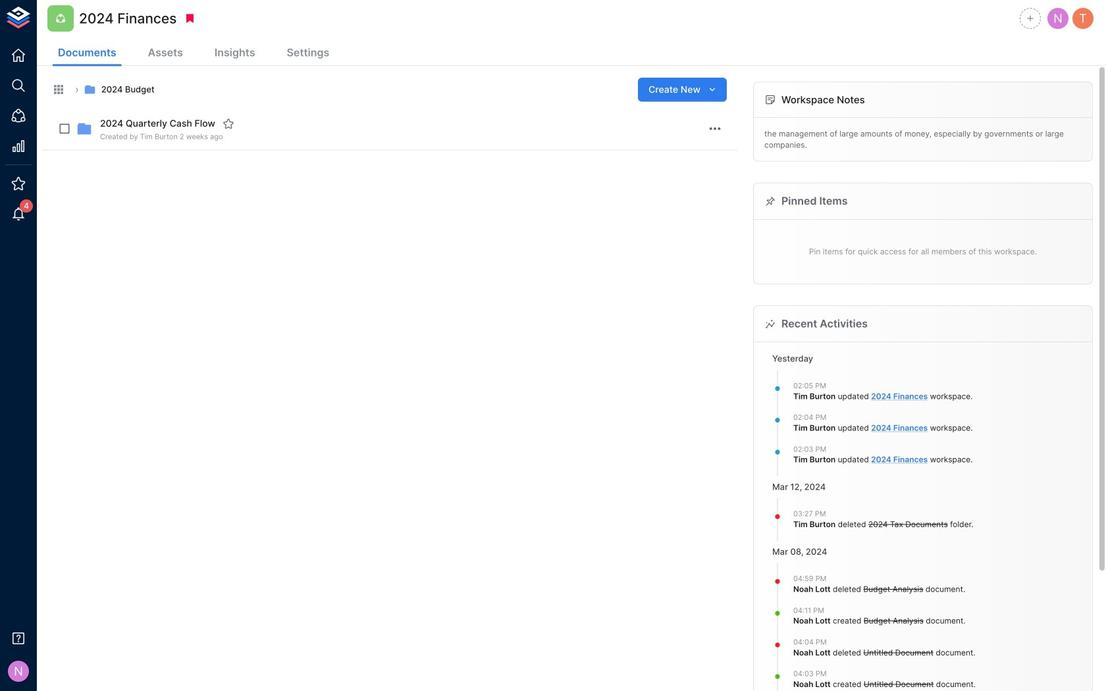 Task type: vqa. For each thing, say whether or not it's contained in the screenshot.
0
no



Task type: describe. For each thing, give the bounding box(es) containing it.
favorite image
[[223, 118, 234, 130]]

remove bookmark image
[[184, 13, 196, 24]]



